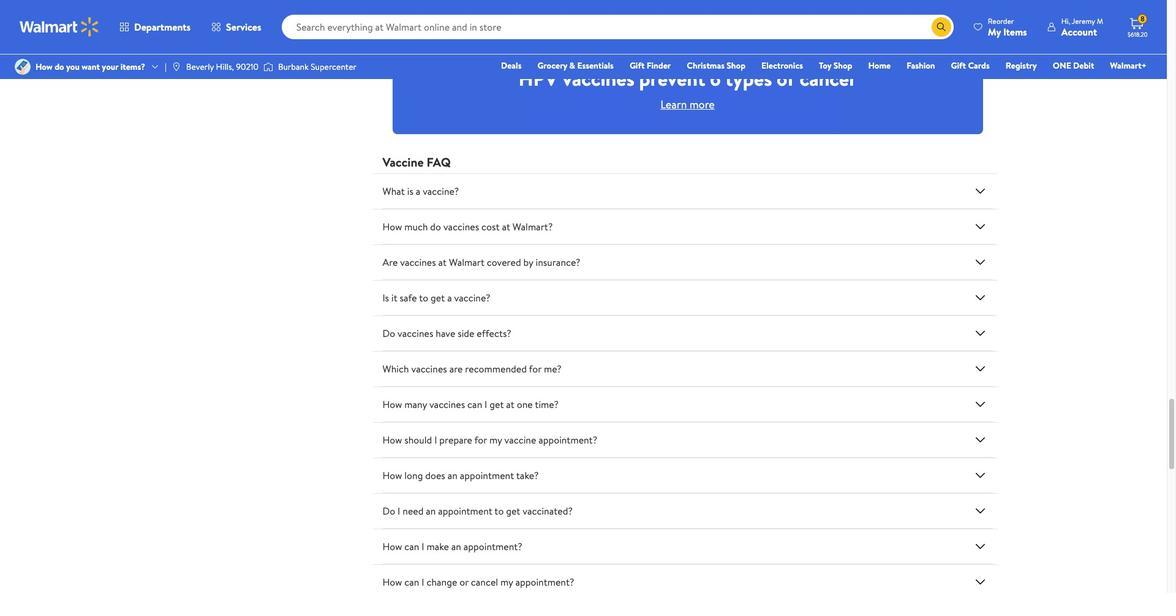 Task type: vqa. For each thing, say whether or not it's contained in the screenshot.
Are
yes



Task type: describe. For each thing, give the bounding box(es) containing it.
one
[[517, 398, 533, 411]]

grocery
[[538, 59, 567, 72]]

1 vertical spatial get
[[490, 398, 504, 411]]

i for change
[[422, 575, 424, 589]]

appointment for take?
[[460, 469, 514, 482]]

0 vertical spatial a
[[416, 184, 420, 198]]

2 horizontal spatial get
[[506, 504, 520, 518]]

toy shop link
[[814, 59, 858, 72]]

is it safe to get a vaccine?
[[383, 291, 490, 305]]

hi,
[[1062, 16, 1070, 26]]

home
[[868, 59, 891, 72]]

want
[[82, 61, 100, 73]]

how can i change or cancel my appointment? image
[[973, 575, 988, 589]]

appointment? for vaccine
[[539, 433, 597, 447]]

shop for christmas shop
[[727, 59, 746, 72]]

is it safe to get a vaccine? image
[[973, 290, 988, 305]]

does
[[425, 469, 445, 482]]

grocery & essentials link
[[532, 59, 619, 72]]

how can i make an appointment? image
[[973, 539, 988, 554]]

how much do vaccines cost at walmart? image
[[973, 219, 988, 234]]

long
[[404, 469, 423, 482]]

walmart+
[[1110, 59, 1147, 72]]

effects?
[[477, 327, 511, 340]]

can for change
[[404, 575, 419, 589]]

appointment for to
[[438, 504, 492, 518]]

beverly hills, 90210
[[186, 61, 258, 73]]

cancer
[[800, 65, 857, 92]]

i for prepare
[[434, 433, 437, 447]]

0 vertical spatial to
[[419, 291, 428, 305]]

hi, jeremy m account
[[1062, 16, 1103, 38]]

appointment? for my
[[516, 575, 574, 589]]

90210
[[236, 61, 258, 73]]

vaccines for are
[[411, 362, 447, 376]]

0 vertical spatial can
[[467, 398, 482, 411]]

it
[[391, 291, 397, 305]]

how should i prepare for my vaccine appointment?
[[383, 433, 597, 447]]

do vaccines have side effects?
[[383, 327, 511, 340]]

walmart image
[[20, 17, 99, 37]]

gift for gift cards
[[951, 59, 966, 72]]

which vaccines are recommended for me?
[[383, 362, 562, 376]]

how many vaccines can i get at one time? image
[[973, 397, 988, 412]]

many
[[404, 398, 427, 411]]

do for do vaccines have side effects?
[[383, 327, 395, 340]]

deals
[[501, 59, 522, 72]]

vaccines for at
[[400, 256, 436, 269]]

rsv vaccine. for adults sixty plus and pregnant women during weeks thirty two - thirty six. learn more. image
[[613, 0, 680, 28]]

walmart+ link
[[1105, 59, 1152, 72]]

Search search field
[[282, 15, 954, 39]]

learn more link
[[661, 97, 715, 112]]

types
[[726, 65, 772, 92]]

are vaccines at walmart covered by insurance? image
[[973, 255, 988, 270]]

beverly
[[186, 61, 214, 73]]

my
[[988, 25, 1001, 38]]

how can i make an appointment?
[[383, 540, 522, 553]]

1 vertical spatial to
[[495, 504, 504, 518]]

are
[[449, 362, 463, 376]]

0 horizontal spatial do
[[55, 61, 64, 73]]

supercenter
[[311, 61, 357, 73]]

time?
[[535, 398, 559, 411]]

are vaccines at walmart covered by insurance?
[[383, 256, 580, 269]]

do i need an appointment to get vaccinated?
[[383, 504, 573, 518]]

is
[[407, 184, 413, 198]]

departments
[[134, 20, 191, 34]]

fashion
[[907, 59, 935, 72]]

prepare
[[439, 433, 472, 447]]

hpv vaccines prevent 6 types of cancer learn more
[[519, 65, 857, 112]]

christmas shop link
[[681, 59, 751, 72]]

Walmart Site-Wide search field
[[282, 15, 954, 39]]

burbank supercenter
[[278, 61, 357, 73]]

how for how long does an appointment take?
[[383, 469, 402, 482]]

1 vertical spatial at
[[438, 256, 447, 269]]

vaccine faq
[[383, 154, 451, 170]]

deals link
[[496, 59, 527, 72]]

faq
[[427, 154, 451, 170]]

registry link
[[1000, 59, 1043, 72]]

jeremy
[[1072, 16, 1095, 26]]

debit
[[1073, 59, 1094, 72]]

reorder my items
[[988, 16, 1027, 38]]

are
[[383, 256, 398, 269]]

vaccine
[[383, 154, 424, 170]]

vaccine
[[504, 433, 536, 447]]

|
[[165, 61, 167, 73]]

christmas
[[687, 59, 725, 72]]

what is a vaccine?
[[383, 184, 459, 198]]

walmart
[[449, 256, 485, 269]]

finder
[[647, 59, 671, 72]]

do vaccines have side effects? image
[[973, 326, 988, 341]]

&
[[569, 59, 575, 72]]

toy
[[819, 59, 832, 72]]

what is a vaccine? image
[[973, 184, 988, 199]]

0 vertical spatial vaccine?
[[423, 184, 459, 198]]

gift for gift finder
[[630, 59, 645, 72]]

an for does
[[448, 469, 458, 482]]

gift finder
[[630, 59, 671, 72]]



Task type: locate. For each thing, give the bounding box(es) containing it.
shop right "6"
[[727, 59, 746, 72]]

items
[[1003, 25, 1027, 38]]

for for prepare
[[475, 433, 487, 447]]

0 vertical spatial do
[[55, 61, 64, 73]]

one debit
[[1053, 59, 1094, 72]]

0 horizontal spatial gift
[[630, 59, 645, 72]]

how left many
[[383, 398, 402, 411]]

0 horizontal spatial to
[[419, 291, 428, 305]]

my left vaccine
[[489, 433, 502, 447]]

do right much
[[430, 220, 441, 233]]

shop right toy
[[834, 59, 852, 72]]

at right cost
[[502, 220, 510, 233]]

8 $618.20
[[1128, 14, 1148, 39]]

can
[[467, 398, 482, 411], [404, 540, 419, 553], [404, 575, 419, 589]]

how for how many vaccines can i get at one time?
[[383, 398, 402, 411]]

to right safe
[[419, 291, 428, 305]]

how do you want your items?
[[36, 61, 145, 73]]

1 horizontal spatial get
[[490, 398, 504, 411]]

vaccinated?
[[523, 504, 573, 518]]

0 horizontal spatial  image
[[15, 59, 31, 75]]

vaccine? down walmart
[[454, 291, 490, 305]]

1 vertical spatial for
[[475, 433, 487, 447]]

1 vertical spatial can
[[404, 540, 419, 553]]

1 vertical spatial my
[[500, 575, 513, 589]]

items?
[[120, 61, 145, 73]]

i left make
[[422, 540, 424, 553]]

one debit link
[[1047, 59, 1100, 72]]

to left vaccinated?
[[495, 504, 504, 518]]

gift finder link
[[624, 59, 677, 72]]

1 vertical spatial appointment?
[[464, 540, 522, 553]]

get right safe
[[431, 291, 445, 305]]

gift cards link
[[946, 59, 995, 72]]

can down which vaccines are recommended for me?
[[467, 398, 482, 411]]

a right is
[[416, 184, 420, 198]]

an for need
[[426, 504, 436, 518]]

gift cards
[[951, 59, 990, 72]]

take?
[[516, 469, 539, 482]]

much
[[404, 220, 428, 233]]

0 vertical spatial do
[[383, 327, 395, 340]]

what
[[383, 184, 405, 198]]

0 horizontal spatial for
[[475, 433, 487, 447]]

1 horizontal spatial for
[[529, 362, 542, 376]]

2 do from the top
[[383, 504, 395, 518]]

can for make
[[404, 540, 419, 553]]

0 horizontal spatial a
[[416, 184, 420, 198]]

appointment down how long does an appointment take?
[[438, 504, 492, 518]]

one
[[1053, 59, 1071, 72]]

appointment down 'how should i prepare for my vaccine appointment?'
[[460, 469, 514, 482]]

search icon image
[[937, 22, 946, 32]]

appointment
[[460, 469, 514, 482], [438, 504, 492, 518]]

1 vertical spatial appointment
[[438, 504, 492, 518]]

0 vertical spatial an
[[448, 469, 458, 482]]

how left "change"
[[383, 575, 402, 589]]

do down is
[[383, 327, 395, 340]]

for for recommended
[[529, 362, 542, 376]]

how left long
[[383, 469, 402, 482]]

1 horizontal spatial gift
[[951, 59, 966, 72]]

0 vertical spatial for
[[529, 362, 542, 376]]

how left much
[[383, 220, 402, 233]]

appointment? right 'cancel'
[[516, 575, 574, 589]]

 image left you
[[15, 59, 31, 75]]

walmart?
[[513, 220, 553, 233]]

i for make
[[422, 540, 424, 553]]

1 horizontal spatial a
[[447, 291, 452, 305]]

0 vertical spatial get
[[431, 291, 445, 305]]

have
[[436, 327, 455, 340]]

electronics
[[762, 59, 803, 72]]

do
[[383, 327, 395, 340], [383, 504, 395, 518]]

shingles vaccine. for immunocompromised adults nineteen plus and adults fifty plus.  learn more. image
[[925, 0, 993, 28]]

at
[[502, 220, 510, 233], [438, 256, 447, 269], [506, 398, 515, 411]]

2 vertical spatial at
[[506, 398, 515, 411]]

essentials
[[577, 59, 614, 72]]

1 gift from the left
[[630, 59, 645, 72]]

prevent
[[639, 65, 705, 92]]

or
[[460, 575, 469, 589]]

how left you
[[36, 61, 53, 73]]

gift left cards
[[951, 59, 966, 72]]

2 vertical spatial get
[[506, 504, 520, 518]]

1 horizontal spatial do
[[430, 220, 441, 233]]

get left vaccinated?
[[506, 504, 520, 518]]

1 vertical spatial vaccine?
[[454, 291, 490, 305]]

how for how can i make an appointment?
[[383, 540, 402, 553]]

toy shop
[[819, 59, 852, 72]]

which
[[383, 362, 409, 376]]

2 vertical spatial can
[[404, 575, 419, 589]]

make
[[427, 540, 449, 553]]

i right should
[[434, 433, 437, 447]]

services button
[[201, 12, 272, 42]]

0 vertical spatial at
[[502, 220, 510, 233]]

services
[[226, 20, 261, 34]]

of
[[777, 65, 795, 92]]

vaccines for have
[[398, 327, 433, 340]]

get left one
[[490, 398, 504, 411]]

should
[[404, 433, 432, 447]]

an right need on the bottom
[[426, 504, 436, 518]]

an right make
[[451, 540, 461, 553]]

how for how do you want your items?
[[36, 61, 53, 73]]

shop inside toy shop link
[[834, 59, 852, 72]]

vaccine?
[[423, 184, 459, 198], [454, 291, 490, 305]]

1 vertical spatial an
[[426, 504, 436, 518]]

for
[[529, 362, 542, 376], [475, 433, 487, 447]]

0 vertical spatial appointment
[[460, 469, 514, 482]]

electronics link
[[756, 59, 809, 72]]

2 shop from the left
[[834, 59, 852, 72]]

to
[[419, 291, 428, 305], [495, 504, 504, 518]]

can left make
[[404, 540, 419, 553]]

how for how should i prepare for my vaccine appointment?
[[383, 433, 402, 447]]

6
[[710, 65, 721, 92]]

 image for burbank supercenter
[[263, 61, 273, 73]]

 image right the 90210
[[263, 61, 273, 73]]

$618.20
[[1128, 30, 1148, 39]]

an
[[448, 469, 458, 482], [426, 504, 436, 518], [451, 540, 461, 553]]

how should i prepare for my vaccine appointment? image
[[973, 433, 988, 447]]

can left "change"
[[404, 575, 419, 589]]

vaccines for prevent
[[563, 65, 635, 92]]

how for how much do vaccines cost at walmart?
[[383, 220, 402, 233]]

1 horizontal spatial  image
[[263, 61, 273, 73]]

at left one
[[506, 398, 515, 411]]

do for do i need an appointment to get vaccinated?
[[383, 504, 395, 518]]

christmas shop
[[687, 59, 746, 72]]

how long does an appointment take? image
[[973, 468, 988, 483]]

 image
[[171, 62, 181, 72]]

shop
[[727, 59, 746, 72], [834, 59, 852, 72]]

hpv
[[519, 65, 558, 92]]

by
[[524, 256, 533, 269]]

a up do vaccines have side effects?
[[447, 291, 452, 305]]

hills,
[[216, 61, 234, 73]]

i left "change"
[[422, 575, 424, 589]]

i up 'how should i prepare for my vaccine appointment?'
[[485, 398, 487, 411]]

safe
[[400, 291, 417, 305]]

gift
[[630, 59, 645, 72], [951, 59, 966, 72]]

side
[[458, 327, 474, 340]]

0 horizontal spatial shop
[[727, 59, 746, 72]]

2 vertical spatial appointment?
[[516, 575, 574, 589]]

how many vaccines can i get at one time?
[[383, 398, 559, 411]]

how for how can i change or cancel my appointment?
[[383, 575, 402, 589]]

covered
[[487, 256, 521, 269]]

how left should
[[383, 433, 402, 447]]

my right 'cancel'
[[500, 575, 513, 589]]

grocery & essentials
[[538, 59, 614, 72]]

1 vertical spatial do
[[383, 504, 395, 518]]

2 gift from the left
[[951, 59, 966, 72]]

do left you
[[55, 61, 64, 73]]

shop inside "christmas shop" link
[[727, 59, 746, 72]]

1 horizontal spatial to
[[495, 504, 504, 518]]

fashion link
[[901, 59, 941, 72]]

need
[[403, 504, 424, 518]]

an right does
[[448, 469, 458, 482]]

registry
[[1006, 59, 1037, 72]]

for left me?
[[529, 362, 542, 376]]

m
[[1097, 16, 1103, 26]]

a
[[416, 184, 420, 198], [447, 291, 452, 305]]

departments button
[[109, 12, 201, 42]]

appointment? down time?
[[539, 433, 597, 447]]

appointment?
[[539, 433, 597, 447], [464, 540, 522, 553], [516, 575, 574, 589]]

home link
[[863, 59, 896, 72]]

 image
[[15, 59, 31, 75], [263, 61, 273, 73]]

1 horizontal spatial shop
[[834, 59, 852, 72]]

gift left the finder
[[630, 59, 645, 72]]

hpv vaccines prevent six types of cancer. learn more. image
[[530, 42, 845, 134]]

how can i change or cancel my appointment?
[[383, 575, 574, 589]]

get
[[431, 291, 445, 305], [490, 398, 504, 411], [506, 504, 520, 518]]

vaccine? down "faq" at the left top of the page
[[423, 184, 459, 198]]

how
[[36, 61, 53, 73], [383, 220, 402, 233], [383, 398, 402, 411], [383, 433, 402, 447], [383, 469, 402, 482], [383, 540, 402, 553], [383, 575, 402, 589]]

my
[[489, 433, 502, 447], [500, 575, 513, 589]]

shop for toy shop
[[834, 59, 852, 72]]

0 vertical spatial appointment?
[[539, 433, 597, 447]]

1 do from the top
[[383, 327, 395, 340]]

burbank
[[278, 61, 309, 73]]

1 vertical spatial do
[[430, 220, 441, 233]]

1 shop from the left
[[727, 59, 746, 72]]

you
[[66, 61, 80, 73]]

which vaccines are recommended for me? image
[[973, 362, 988, 376]]

appointment? up 'cancel'
[[464, 540, 522, 553]]

at left walmart
[[438, 256, 447, 269]]

0 vertical spatial my
[[489, 433, 502, 447]]

2 vertical spatial an
[[451, 540, 461, 553]]

i left need on the bottom
[[398, 504, 400, 518]]

 image for how do you want your items?
[[15, 59, 31, 75]]

more
[[690, 97, 715, 112]]

do left need on the bottom
[[383, 504, 395, 518]]

for right prepare
[[475, 433, 487, 447]]

do i need an appointment to get vaccinated? image
[[973, 504, 988, 518]]

1 vertical spatial a
[[447, 291, 452, 305]]

cards
[[968, 59, 990, 72]]

reorder
[[988, 16, 1014, 26]]

learn
[[661, 97, 687, 112]]

recommended
[[465, 362, 527, 376]]

vaccines inside hpv vaccines prevent 6 types of cancer learn more
[[563, 65, 635, 92]]

i
[[485, 398, 487, 411], [434, 433, 437, 447], [398, 504, 400, 518], [422, 540, 424, 553], [422, 575, 424, 589]]

0 horizontal spatial get
[[431, 291, 445, 305]]

8
[[1141, 14, 1145, 24]]

change
[[427, 575, 457, 589]]

how long does an appointment take?
[[383, 469, 539, 482]]

me?
[[544, 362, 562, 376]]

how left make
[[383, 540, 402, 553]]



